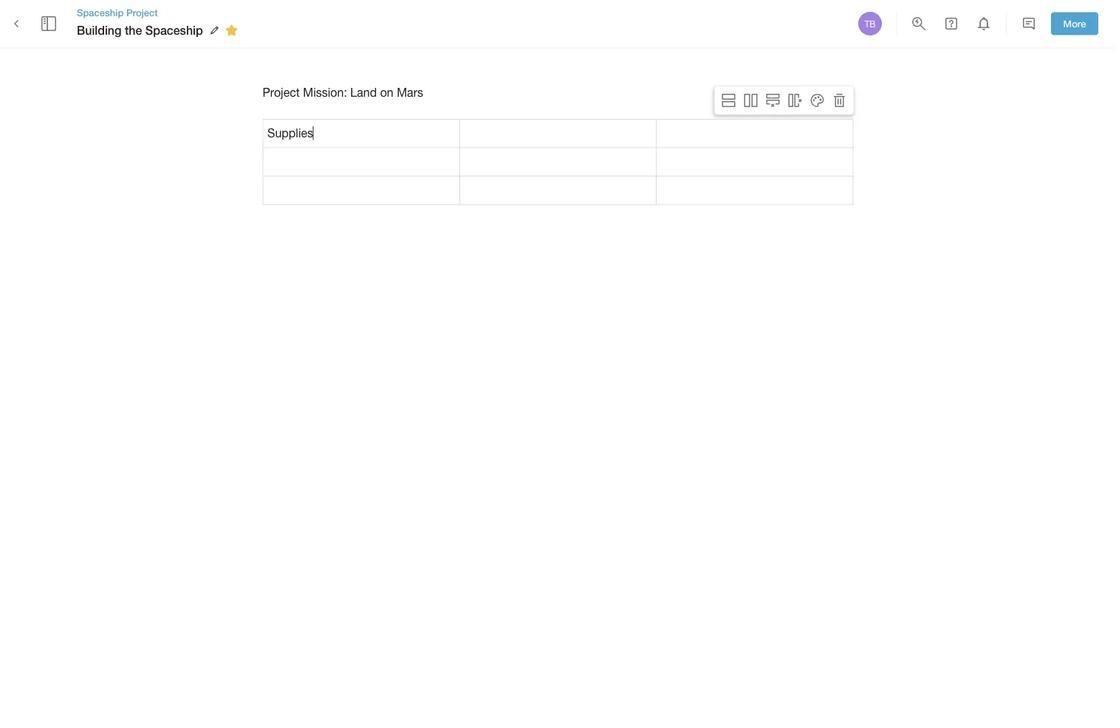 Task type: vqa. For each thing, say whether or not it's contained in the screenshot.
Spaceship Project "link"
yes



Task type: locate. For each thing, give the bounding box(es) containing it.
on
[[380, 85, 394, 99]]

project mission: land on mars
[[263, 85, 423, 99]]

spaceship
[[77, 7, 124, 18], [145, 23, 203, 37]]

supplies
[[268, 126, 313, 140]]

project
[[126, 7, 158, 18], [263, 85, 300, 99]]

1 horizontal spatial spaceship
[[145, 23, 203, 37]]

0 horizontal spatial spaceship
[[77, 7, 124, 18]]

building
[[77, 23, 122, 37]]

project up building the spaceship
[[126, 7, 158, 18]]

0 horizontal spatial project
[[126, 7, 158, 18]]

spaceship down spaceship project link
[[145, 23, 203, 37]]

spaceship project
[[77, 7, 158, 18]]

land
[[350, 85, 377, 99]]

1 horizontal spatial project
[[263, 85, 300, 99]]

spaceship up building
[[77, 7, 124, 18]]

1 vertical spatial project
[[263, 85, 300, 99]]

project up supplies
[[263, 85, 300, 99]]

spaceship project link
[[77, 6, 243, 19]]

tb button
[[856, 10, 884, 38]]



Task type: describe. For each thing, give the bounding box(es) containing it.
more
[[1064, 18, 1086, 29]]

tb
[[865, 18, 876, 29]]

mars
[[397, 85, 423, 99]]

the
[[125, 23, 142, 37]]

0 vertical spatial project
[[126, 7, 158, 18]]

mission:
[[303, 85, 347, 99]]

1 vertical spatial spaceship
[[145, 23, 203, 37]]

building the spaceship
[[77, 23, 203, 37]]

0 vertical spatial spaceship
[[77, 7, 124, 18]]

more button
[[1051, 12, 1099, 35]]



